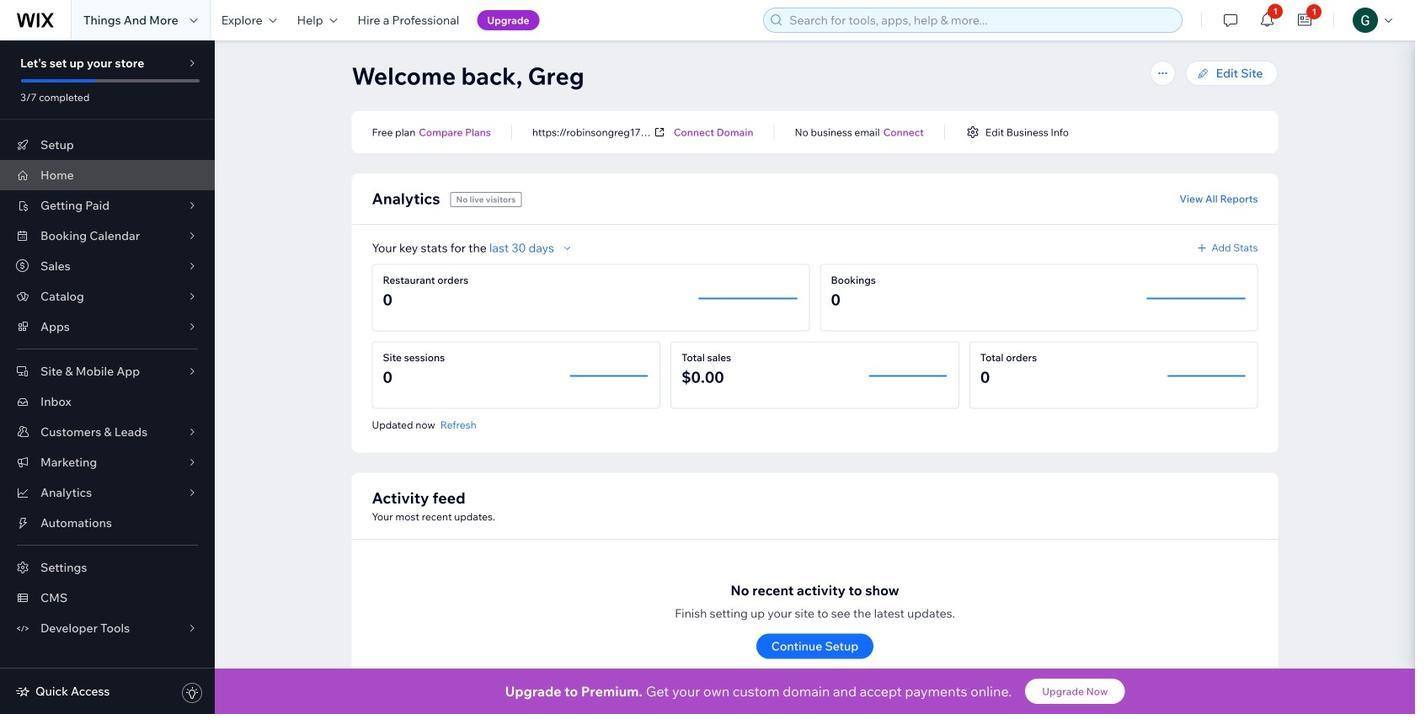 Task type: vqa. For each thing, say whether or not it's contained in the screenshot.
LIST
no



Task type: describe. For each thing, give the bounding box(es) containing it.
Search for tools, apps, help & more... field
[[784, 8, 1177, 32]]



Task type: locate. For each thing, give the bounding box(es) containing it.
sidebar element
[[0, 40, 215, 714]]



